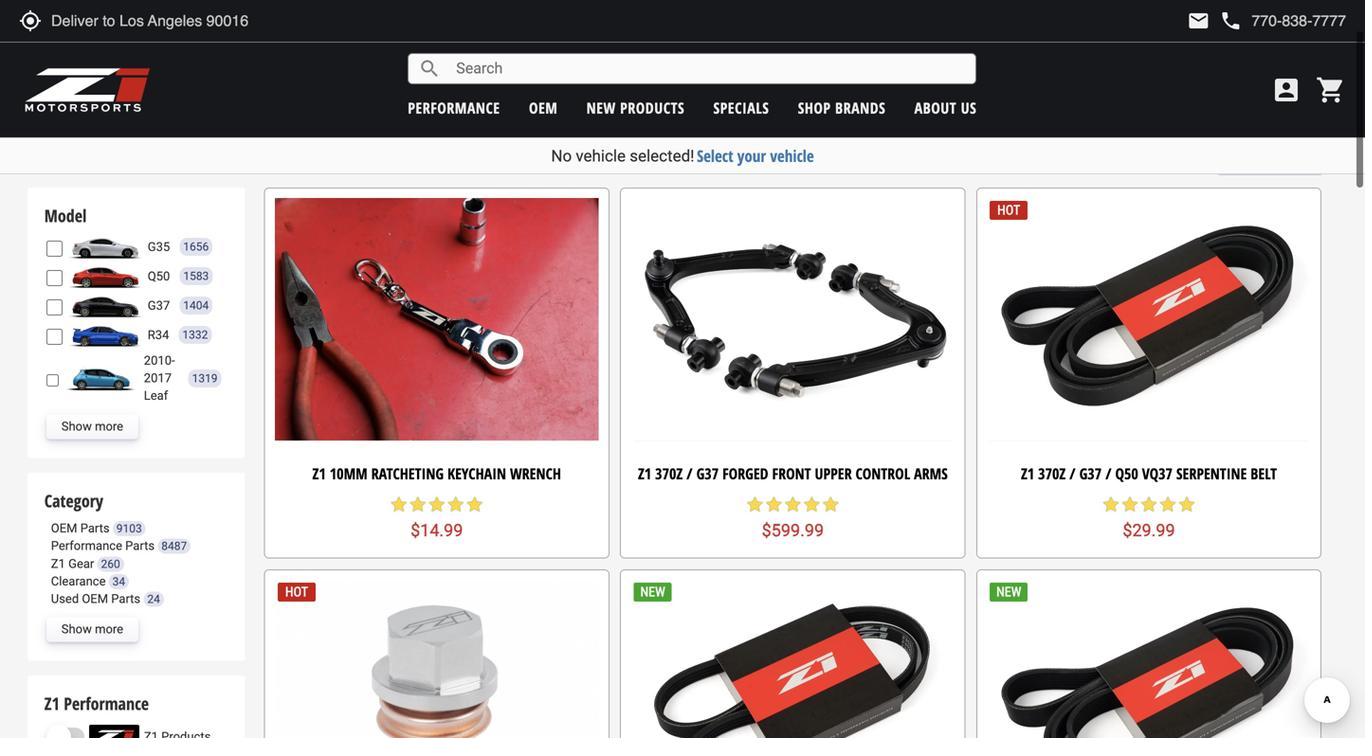 Task type: locate. For each thing, give the bounding box(es) containing it.
1 horizontal spatial 370z
[[1039, 464, 1066, 484]]

$599.99
[[762, 521, 824, 541]]

show down used
[[61, 623, 92, 637]]

3 star from the left
[[427, 496, 446, 515]]

oem link
[[529, 98, 558, 118]]

new products
[[587, 98, 685, 118]]

specials link
[[714, 98, 769, 118]]

parts down 34
[[111, 592, 140, 606]]

1332
[[182, 329, 208, 342]]

2 370z from the left
[[1039, 464, 1066, 484]]

g37 for z1 370z / g37 forged front upper control arms
[[697, 464, 719, 484]]

1 horizontal spatial q50
[[1116, 464, 1139, 484]]

vehicle
[[770, 145, 814, 167], [576, 147, 626, 165]]

1 vertical spatial show more
[[61, 623, 123, 637]]

370z
[[655, 464, 683, 484], [1039, 464, 1066, 484]]

parts down 9103
[[125, 539, 155, 554]]

8487
[[161, 540, 187, 554]]

oem up no
[[529, 98, 558, 118]]

0 horizontal spatial 370z
[[655, 464, 683, 484]]

null image
[[63, 366, 139, 391]]

g37 left the vq37
[[1080, 464, 1102, 484]]

0 horizontal spatial oem
[[51, 522, 77, 536]]

products
[[620, 98, 685, 118]]

1 star from the left
[[390, 496, 409, 515]]

14 star from the left
[[1159, 496, 1178, 515]]

show more for model
[[61, 420, 123, 434]]

10 star from the left
[[822, 496, 841, 515]]

2 vertical spatial oem
[[82, 592, 108, 606]]

2010- 2017 leaf
[[144, 354, 175, 403]]

6 star from the left
[[746, 496, 765, 515]]

star star star star star $29.99
[[1102, 496, 1197, 541]]

13 star from the left
[[1140, 496, 1159, 515]]

1 vertical spatial performance
[[64, 693, 149, 716]]

370z for z1 370z / g37 forged front upper control arms
[[655, 464, 683, 484]]

more down null image
[[95, 420, 123, 434]]

2 horizontal spatial g37
[[1080, 464, 1102, 484]]

1 horizontal spatial g37
[[697, 464, 719, 484]]

1 vertical spatial more
[[95, 623, 123, 637]]

1 vertical spatial show more button
[[46, 618, 139, 643]]

1 370z from the left
[[655, 464, 683, 484]]

more
[[95, 420, 123, 434], [95, 623, 123, 637]]

2 horizontal spatial /
[[1106, 464, 1112, 484]]

account_box
[[1272, 75, 1302, 105]]

0 horizontal spatial q50
[[148, 269, 170, 283]]

show more
[[61, 420, 123, 434], [61, 623, 123, 637]]

2 horizontal spatial oem
[[529, 98, 558, 118]]

10mm
[[330, 464, 368, 484]]

category oem parts 9103 performance parts 8487 z1 gear 260 clearance 34 used oem parts 24
[[44, 490, 187, 606]]

1404
[[183, 299, 209, 312]]

show more down used
[[61, 623, 123, 637]]

/
[[687, 464, 693, 484], [1070, 464, 1076, 484], [1106, 464, 1112, 484]]

11 star from the left
[[1102, 496, 1121, 515]]

g37 left forged
[[697, 464, 719, 484]]

2 more from the top
[[95, 623, 123, 637]]

q50 left the vq37
[[1116, 464, 1139, 484]]

1 vertical spatial q50
[[1116, 464, 1139, 484]]

q50 down g35
[[148, 269, 170, 283]]

parts
[[80, 522, 110, 536], [125, 539, 155, 554], [111, 592, 140, 606]]

shop brands
[[798, 98, 886, 118]]

show down null image
[[61, 420, 92, 434]]

q50
[[148, 269, 170, 283], [1116, 464, 1139, 484]]

2010-
[[144, 354, 175, 368]]

2 show more button from the top
[[46, 618, 139, 643]]

leaf
[[144, 389, 168, 403]]

vehicle right no
[[576, 147, 626, 165]]

0 vertical spatial more
[[95, 420, 123, 434]]

r34
[[148, 328, 169, 342]]

oem
[[529, 98, 558, 118], [51, 522, 77, 536], [82, 592, 108, 606]]

$14.99
[[411, 521, 463, 541]]

1 / from the left
[[687, 464, 693, 484]]

g37 for z1 370z / g37 / q50 vq37 serpentine belt
[[1080, 464, 1102, 484]]

new products link
[[587, 98, 685, 118]]

1 horizontal spatial oem
[[82, 592, 108, 606]]

1 show more button from the top
[[46, 415, 139, 439]]

9 star from the left
[[803, 496, 822, 515]]

2 show more from the top
[[61, 623, 123, 637]]

z1
[[313, 464, 326, 484], [638, 464, 652, 484], [1021, 464, 1035, 484], [51, 557, 65, 571], [44, 693, 60, 716]]

0 horizontal spatial /
[[687, 464, 693, 484]]

0 horizontal spatial g37
[[148, 299, 170, 313]]

1 vertical spatial parts
[[125, 539, 155, 554]]

1 more from the top
[[95, 420, 123, 434]]

1 show more from the top
[[61, 420, 123, 434]]

0 vertical spatial show more
[[61, 420, 123, 434]]

upper
[[815, 464, 852, 484]]

star star star star star $599.99
[[746, 496, 841, 541]]

g37
[[148, 299, 170, 313], [697, 464, 719, 484], [1080, 464, 1102, 484]]

gear
[[68, 557, 94, 571]]

arms
[[914, 464, 948, 484]]

show for model
[[61, 420, 92, 434]]

None checkbox
[[46, 270, 62, 286], [46, 300, 62, 316], [46, 373, 59, 389], [46, 270, 62, 286], [46, 300, 62, 316], [46, 373, 59, 389]]

performance inside category oem parts 9103 performance parts 8487 z1 gear 260 clearance 34 used oem parts 24
[[51, 539, 122, 554]]

show
[[61, 420, 92, 434], [61, 623, 92, 637]]

1 horizontal spatial vehicle
[[770, 145, 814, 167]]

1 show from the top
[[61, 420, 92, 434]]

selected!
[[630, 147, 695, 165]]

performance
[[51, 539, 122, 554], [64, 693, 149, 716]]

show more button
[[46, 415, 139, 439], [46, 618, 139, 643]]

show more down null image
[[61, 420, 123, 434]]

show more button down null image
[[46, 415, 139, 439]]

parts left 9103
[[80, 522, 110, 536]]

oem down category
[[51, 522, 77, 536]]

more down 34
[[95, 623, 123, 637]]

star star star star star $14.99
[[390, 496, 484, 541]]

infiniti q50 sedan hybrid v37 2014 2015 2016 2017 2018 2019 2020 vq37vhr 2.0t 3.0t 3.7l red sport redsport vr30ddtt z1 motorsports image
[[67, 264, 143, 289]]

star
[[390, 496, 409, 515], [409, 496, 427, 515], [427, 496, 446, 515], [446, 496, 465, 515], [465, 496, 484, 515], [746, 496, 765, 515], [765, 496, 784, 515], [784, 496, 803, 515], [803, 496, 822, 515], [822, 496, 841, 515], [1102, 496, 1121, 515], [1121, 496, 1140, 515], [1140, 496, 1159, 515], [1159, 496, 1178, 515], [1178, 496, 1197, 515]]

0 vertical spatial performance
[[51, 539, 122, 554]]

no
[[551, 147, 572, 165]]

0 vertical spatial show
[[61, 420, 92, 434]]

2 show from the top
[[61, 623, 92, 637]]

performance
[[408, 98, 500, 118]]

2 / from the left
[[1070, 464, 1076, 484]]

None checkbox
[[46, 241, 62, 257], [46, 329, 62, 345], [46, 241, 62, 257], [46, 329, 62, 345]]

0 vertical spatial parts
[[80, 522, 110, 536]]

vehicle right your
[[770, 145, 814, 167]]

0 horizontal spatial vehicle
[[576, 147, 626, 165]]

my_location
[[19, 9, 42, 32]]

$29.99
[[1123, 521, 1176, 541]]

more for category
[[95, 623, 123, 637]]

1 horizontal spatial /
[[1070, 464, 1076, 484]]

show more button down used
[[46, 618, 139, 643]]

nissan skyline coupe sedan r34 gtr gt-r bnr34 gts-t gtst gts awd attesa 1999 2000 2001 2002 rb20det rb25de rb25det rb26dett z1 motorsports image
[[67, 323, 143, 348]]

g37 up r34
[[148, 299, 170, 313]]

model
[[44, 204, 87, 227]]

phone link
[[1220, 9, 1347, 32]]

us
[[961, 98, 977, 118]]

oem down clearance
[[82, 592, 108, 606]]

search
[[418, 57, 441, 80]]

0 vertical spatial show more button
[[46, 415, 139, 439]]

1 vertical spatial show
[[61, 623, 92, 637]]

belt
[[1251, 464, 1277, 484]]

vehicle inside no vehicle selected! select your vehicle
[[576, 147, 626, 165]]

z1 for z1 370z / g37 forged front upper control arms
[[638, 464, 652, 484]]

new
[[41, 88, 103, 134]]

0 vertical spatial q50
[[148, 269, 170, 283]]



Task type: describe. For each thing, give the bounding box(es) containing it.
z1 performance
[[44, 693, 149, 716]]

4 star from the left
[[446, 496, 465, 515]]

mail phone
[[1188, 9, 1243, 32]]

show more button for category
[[46, 618, 139, 643]]

account_box link
[[1267, 75, 1307, 105]]

select
[[697, 145, 734, 167]]

z1 for z1 370z / g37 / q50 vq37 serpentine belt
[[1021, 464, 1035, 484]]

z1 motorsports logo image
[[24, 66, 151, 114]]

products
[[111, 88, 227, 134]]

g35
[[148, 240, 170, 254]]

keychain
[[448, 464, 506, 484]]

shopping_cart link
[[1312, 75, 1347, 105]]

new
[[587, 98, 616, 118]]

new products
[[41, 88, 227, 134]]

infiniti g37 coupe sedan convertible v36 cv36 hv36 skyline 2008 2009 2010 2011 2012 2013 3.7l vq37vhr z1 motorsports image
[[67, 294, 143, 318]]

about us link
[[915, 98, 977, 118]]

1583
[[183, 270, 209, 283]]

34
[[113, 576, 125, 589]]

select your vehicle link
[[697, 145, 814, 167]]

category
[[44, 490, 103, 513]]

z1 inside category oem parts 9103 performance parts 8487 z1 gear 260 clearance 34 used oem parts 24
[[51, 557, 65, 571]]

z1 for z1 performance
[[44, 693, 60, 716]]

9103
[[116, 523, 142, 536]]

performance link
[[408, 98, 500, 118]]

2 star from the left
[[409, 496, 427, 515]]

24
[[147, 593, 160, 606]]

forged
[[723, 464, 769, 484]]

0 vertical spatial oem
[[529, 98, 558, 118]]

shop brands link
[[798, 98, 886, 118]]

z1 10mm ratcheting keychain wrench
[[313, 464, 561, 484]]

8 star from the left
[[784, 496, 803, 515]]

show more for category
[[61, 623, 123, 637]]

1656
[[183, 240, 209, 254]]

7 star from the left
[[765, 496, 784, 515]]

shopping_cart
[[1316, 75, 1347, 105]]

vq37
[[1143, 464, 1173, 484]]

260
[[101, 558, 120, 571]]

12 star from the left
[[1121, 496, 1140, 515]]

no vehicle selected! select your vehicle
[[551, 145, 814, 167]]

mail
[[1188, 9, 1210, 32]]

wrench
[[510, 464, 561, 484]]

control
[[856, 464, 911, 484]]

2 vertical spatial parts
[[111, 592, 140, 606]]

shop
[[798, 98, 831, 118]]

show for category
[[61, 623, 92, 637]]

/ for /
[[1070, 464, 1076, 484]]

2017
[[144, 371, 172, 386]]

z1 for z1 10mm ratcheting keychain wrench
[[313, 464, 326, 484]]

show more button for model
[[46, 415, 139, 439]]

ratcheting
[[371, 464, 444, 484]]

your
[[738, 145, 766, 167]]

more for model
[[95, 420, 123, 434]]

z1 370z / g37 / q50 vq37 serpentine belt
[[1021, 464, 1277, 484]]

mail link
[[1188, 9, 1210, 32]]

3 / from the left
[[1106, 464, 1112, 484]]

about
[[915, 98, 957, 118]]

15 star from the left
[[1178, 496, 1197, 515]]

370z for z1 370z / g37 / q50 vq37 serpentine belt
[[1039, 464, 1066, 484]]

Search search field
[[441, 54, 976, 83]]

used
[[51, 592, 79, 606]]

specials
[[714, 98, 769, 118]]

infiniti g35 coupe sedan v35 v36 skyline 2003 2004 2005 2006 2007 2008 3.5l vq35de revup rev up vq35hr z1 motorsports image
[[67, 235, 143, 259]]

1 vertical spatial oem
[[51, 522, 77, 536]]

5 star from the left
[[465, 496, 484, 515]]

1319
[[192, 372, 218, 385]]

z1 370z / g37 forged front upper control arms
[[638, 464, 948, 484]]

clearance
[[51, 575, 106, 589]]

about us
[[915, 98, 977, 118]]

front
[[772, 464, 811, 484]]

/ for forged
[[687, 464, 693, 484]]

brands
[[836, 98, 886, 118]]

serpentine
[[1177, 464, 1247, 484]]

phone
[[1220, 9, 1243, 32]]



Task type: vqa. For each thing, say whether or not it's contained in the screenshot.
'Upper'
yes



